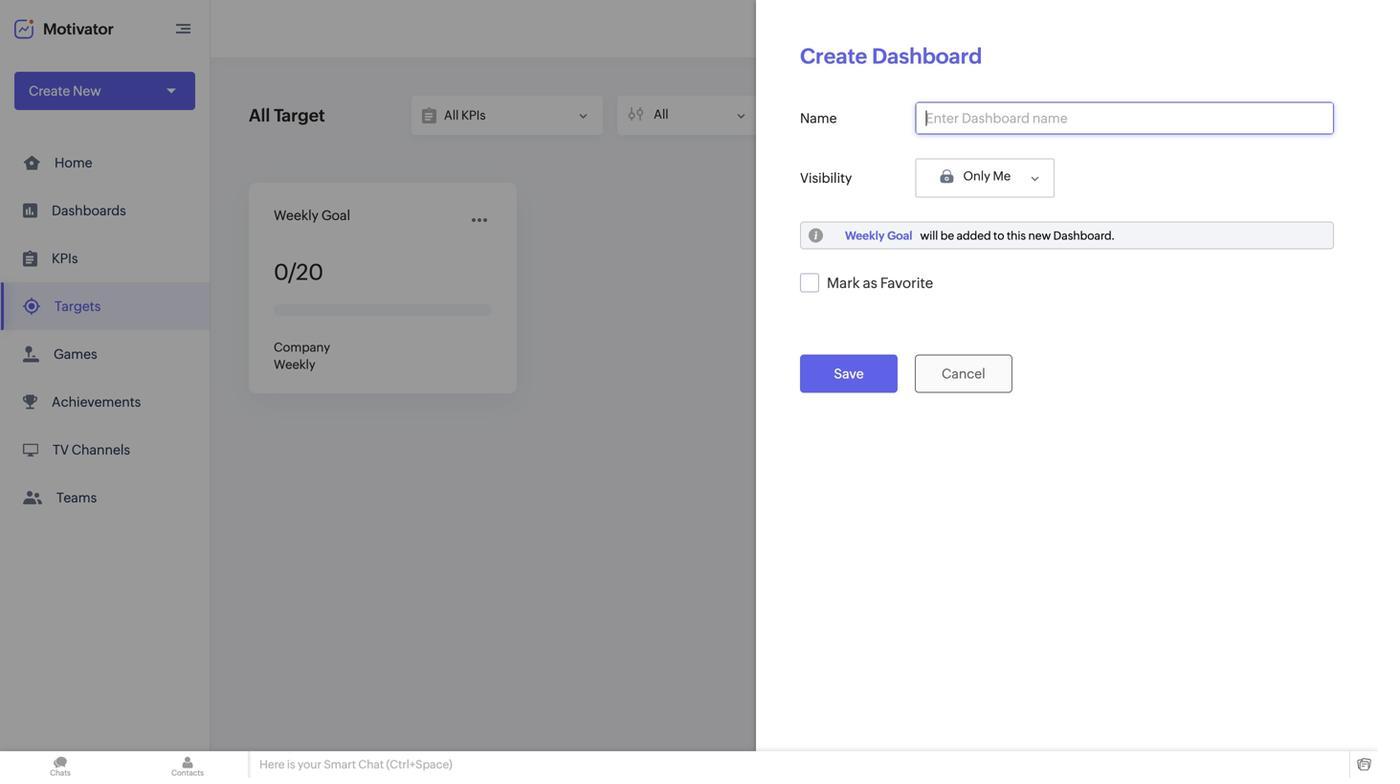 Task type: vqa. For each thing, say whether or not it's contained in the screenshot.
communications
no



Task type: locate. For each thing, give the bounding box(es) containing it.
0 horizontal spatial create
[[29, 83, 70, 99]]

here
[[259, 758, 285, 771]]

only me
[[964, 169, 1011, 183]]

kpis
[[52, 251, 78, 266]]

teams
[[56, 490, 97, 506]]

1 horizontal spatial all
[[811, 107, 826, 122]]

weekly up as
[[845, 229, 885, 242]]

dashboard
[[872, 44, 983, 68]]

channels
[[72, 442, 130, 458]]

chat
[[358, 758, 384, 771]]

mark
[[827, 275, 860, 291]]

targets
[[55, 299, 101, 314]]

list
[[0, 139, 210, 522]]

achievements
[[52, 394, 141, 410]]

1 vertical spatial create
[[29, 83, 70, 99]]

save button
[[800, 355, 898, 393]]

goal left will
[[888, 229, 913, 242]]

visibility
[[800, 170, 852, 186]]

0 horizontal spatial goal
[[322, 208, 351, 223]]

all
[[249, 106, 270, 125], [811, 107, 826, 122]]

chats image
[[0, 752, 121, 778]]

goal for weekly goal will be added to this new dashboard.
[[888, 229, 913, 242]]

1 horizontal spatial create
[[800, 44, 868, 68]]

create
[[800, 44, 868, 68], [29, 83, 70, 99]]

list containing home
[[0, 139, 210, 522]]

2 vertical spatial weekly
[[274, 358, 316, 372]]

tv
[[53, 442, 69, 458]]

0 vertical spatial create
[[800, 44, 868, 68]]

goal up 20
[[322, 208, 351, 223]]

weekly down company
[[274, 358, 316, 372]]

0 vertical spatial goal
[[322, 208, 351, 223]]

cancel button
[[915, 355, 1013, 393]]

0 vertical spatial weekly
[[274, 208, 319, 223]]

be
[[941, 229, 955, 242]]

weekly up 0 / 20
[[274, 208, 319, 223]]

0 horizontal spatial all
[[249, 106, 270, 125]]

mark as favorite
[[827, 275, 934, 291]]

1 horizontal spatial goal
[[888, 229, 913, 242]]

target
[[274, 106, 325, 125]]

home
[[55, 155, 92, 170]]

only
[[964, 169, 991, 183]]

all left target
[[249, 106, 270, 125]]

create left new
[[29, 83, 70, 99]]

all up visibility
[[811, 107, 826, 122]]

your
[[298, 758, 322, 771]]

all for all target
[[249, 106, 270, 125]]

company
[[274, 340, 330, 355]]

create for create dashboard
[[800, 44, 868, 68]]

goal
[[322, 208, 351, 223], [888, 229, 913, 242]]

weekly
[[274, 208, 319, 223], [845, 229, 885, 242], [274, 358, 316, 372]]

new
[[73, 83, 101, 99]]

create up name
[[800, 44, 868, 68]]

all for all
[[811, 107, 826, 122]]

1 vertical spatial goal
[[888, 229, 913, 242]]

1 vertical spatial weekly
[[845, 229, 885, 242]]

(ctrl+space)
[[386, 758, 453, 771]]

weekly inside company weekly
[[274, 358, 316, 372]]



Task type: describe. For each thing, give the bounding box(es) containing it.
tv channels
[[53, 442, 130, 458]]

here is your smart chat (ctrl+space)
[[259, 758, 453, 771]]

dashboards
[[52, 203, 126, 218]]

this
[[1007, 229, 1027, 242]]

weekly for weekly goal
[[274, 208, 319, 223]]

20
[[296, 259, 324, 285]]

contacts image
[[127, 752, 248, 778]]

new
[[1029, 229, 1052, 242]]

will
[[921, 229, 939, 242]]

is
[[287, 758, 295, 771]]

company weekly
[[274, 340, 330, 372]]

favorite
[[881, 275, 934, 291]]

create for create new
[[29, 83, 70, 99]]

save
[[834, 366, 864, 382]]

create dashboard
[[800, 44, 983, 68]]

weekly goal
[[274, 208, 351, 223]]

name
[[800, 111, 837, 126]]

Only Me field
[[916, 158, 1055, 198]]

weekly goal will be added to this new dashboard.
[[845, 229, 1116, 242]]

goal for weekly goal
[[322, 208, 351, 223]]

as
[[863, 275, 878, 291]]

Enter Dashboard name text field
[[917, 103, 1334, 134]]

smart
[[324, 758, 356, 771]]

added
[[957, 229, 992, 242]]

to
[[994, 229, 1005, 242]]

games
[[54, 347, 97, 362]]

0 / 20
[[274, 259, 324, 285]]

dashboard.
[[1054, 229, 1116, 242]]

create new
[[29, 83, 101, 99]]

me
[[993, 169, 1011, 183]]

user image
[[1319, 13, 1350, 44]]

all target
[[249, 106, 325, 125]]

weekly for weekly goal will be added to this new dashboard.
[[845, 229, 885, 242]]

cancel
[[942, 366, 986, 382]]

/
[[289, 259, 296, 285]]

0
[[274, 259, 289, 285]]

motivator
[[43, 20, 114, 38]]



